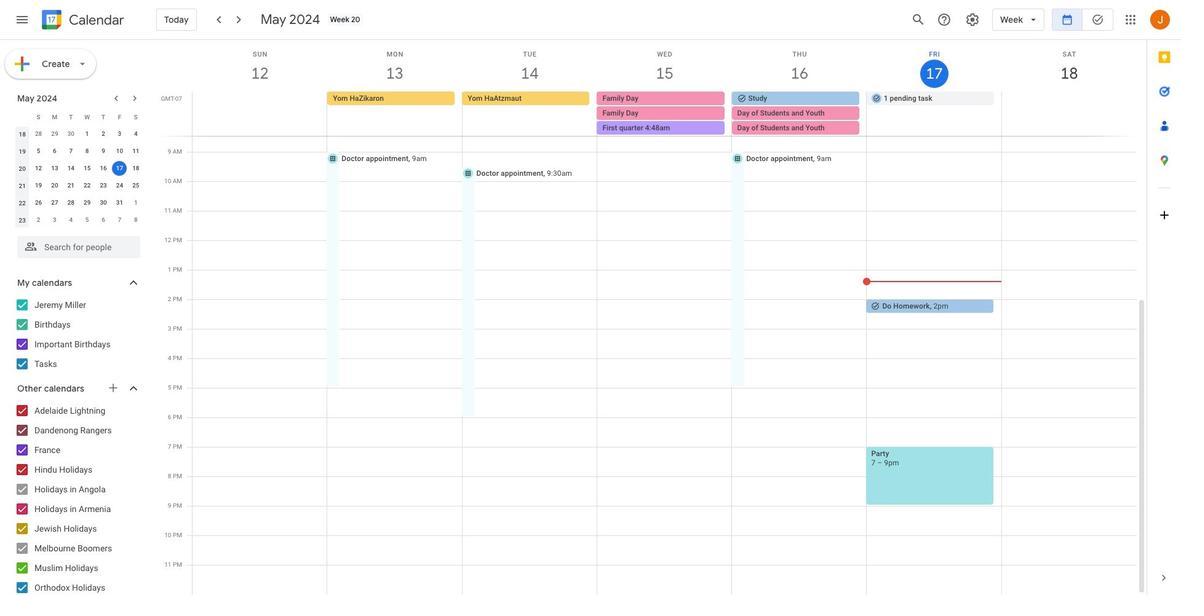 Task type: describe. For each thing, give the bounding box(es) containing it.
10 element
[[112, 144, 127, 159]]

june 8 element
[[128, 213, 143, 228]]

20 element
[[47, 178, 62, 193]]

17, today element
[[112, 161, 127, 176]]

2 element
[[96, 127, 111, 142]]

28 element
[[64, 196, 78, 210]]

6 element
[[47, 144, 62, 159]]

25 element
[[128, 178, 143, 193]]

june 2 element
[[31, 213, 46, 228]]

main drawer image
[[15, 12, 30, 27]]

monday, may 13 element
[[327, 40, 462, 92]]

april 28 element
[[31, 127, 46, 142]]

19 element
[[31, 178, 46, 193]]

31 element
[[112, 196, 127, 210]]

cell inside may 2024 grid
[[112, 160, 128, 177]]

29 element
[[80, 196, 95, 210]]

other calendars list
[[2, 401, 153, 596]]

june 1 element
[[128, 196, 143, 210]]

june 5 element
[[80, 213, 95, 228]]

sunday, may 12 element
[[193, 40, 327, 92]]

add other calendars image
[[107, 382, 119, 394]]

settings menu image
[[965, 12, 980, 27]]

saturday, may 18 element
[[1002, 40, 1137, 92]]

23 element
[[96, 178, 111, 193]]

24 element
[[112, 178, 127, 193]]

13 element
[[47, 161, 62, 176]]

30 element
[[96, 196, 111, 210]]

15 element
[[80, 161, 95, 176]]

Search for people text field
[[25, 236, 133, 258]]

27 element
[[47, 196, 62, 210]]

april 29 element
[[47, 127, 62, 142]]

calendar element
[[39, 7, 124, 34]]



Task type: locate. For each thing, give the bounding box(es) containing it.
friday, may 17, today element
[[867, 40, 1002, 92]]

column header
[[14, 108, 30, 126]]

26 element
[[31, 196, 46, 210]]

june 7 element
[[112, 213, 127, 228]]

heading inside calendar element
[[66, 13, 124, 27]]

11 element
[[128, 144, 143, 159]]

my calendars list
[[2, 295, 153, 374]]

5 element
[[31, 144, 46, 159]]

tab list
[[1147, 40, 1181, 561]]

column header inside may 2024 grid
[[14, 108, 30, 126]]

4 element
[[128, 127, 143, 142]]

16 element
[[96, 161, 111, 176]]

9 element
[[96, 144, 111, 159]]

12 element
[[31, 161, 46, 176]]

row
[[187, 92, 1147, 136], [14, 108, 144, 126], [14, 126, 144, 143], [14, 143, 144, 160], [14, 160, 144, 177], [14, 177, 144, 194], [14, 194, 144, 212], [14, 212, 144, 229]]

june 3 element
[[47, 213, 62, 228]]

tuesday, may 14 element
[[462, 40, 597, 92]]

may 2024 grid
[[12, 108, 144, 229]]

7 element
[[64, 144, 78, 159]]

thursday, may 16 element
[[732, 40, 867, 92]]

21 element
[[64, 178, 78, 193]]

heading
[[66, 13, 124, 27]]

8 element
[[80, 144, 95, 159]]

18 element
[[128, 161, 143, 176]]

1 element
[[80, 127, 95, 142]]

22 element
[[80, 178, 95, 193]]

cell
[[193, 92, 327, 136], [597, 92, 732, 136], [732, 92, 867, 136], [1001, 92, 1136, 136], [112, 160, 128, 177]]

june 4 element
[[64, 213, 78, 228]]

None search field
[[0, 231, 153, 258]]

3 element
[[112, 127, 127, 142]]

april 30 element
[[64, 127, 78, 142]]

june 6 element
[[96, 213, 111, 228]]

row group inside may 2024 grid
[[14, 126, 144, 229]]

row group
[[14, 126, 144, 229]]

grid
[[157, 40, 1147, 596]]

14 element
[[64, 161, 78, 176]]

wednesday, may 15 element
[[597, 40, 732, 92]]



Task type: vqa. For each thing, say whether or not it's contained in the screenshot.
row group
yes



